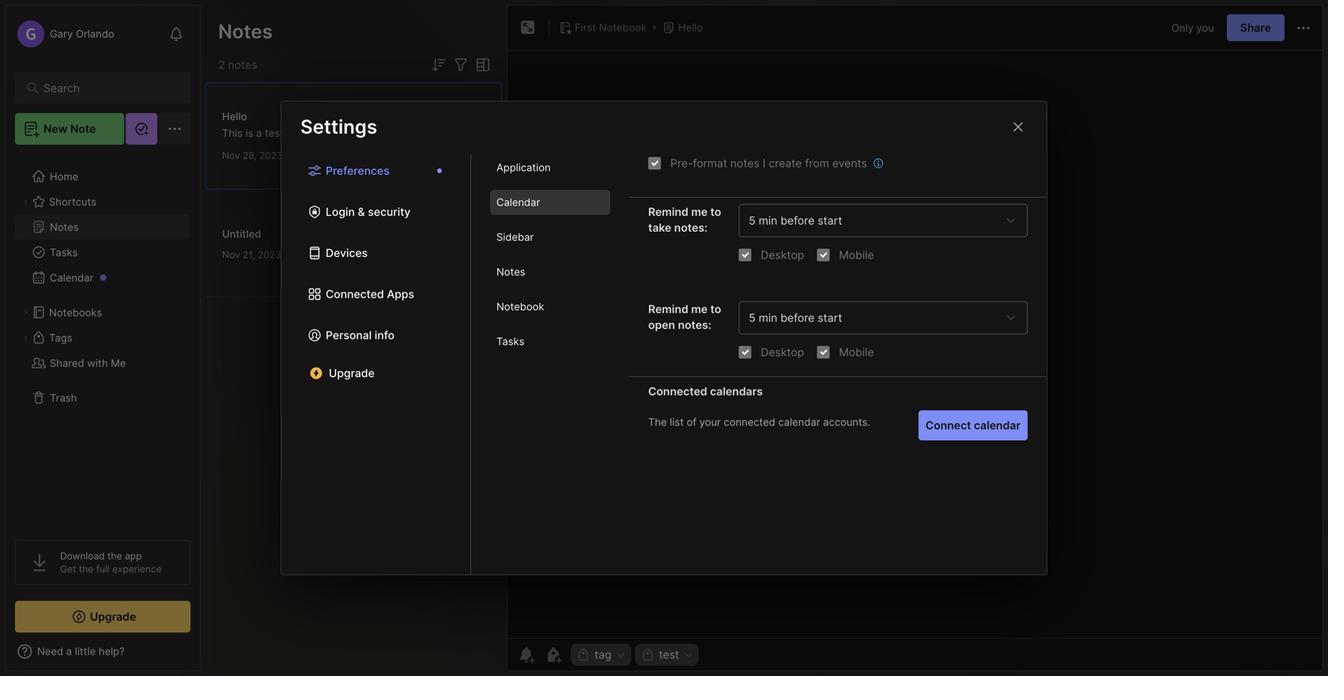 Task type: vqa. For each thing, say whether or not it's contained in the screenshot.
topmost "few"
no



Task type: locate. For each thing, give the bounding box(es) containing it.
0 vertical spatial remind
[[648, 205, 689, 219]]

notes: right take
[[674, 221, 708, 234]]

remind inside remind me to take notes:
[[648, 205, 689, 219]]

sidebar
[[497, 231, 534, 243]]

download the app get the full experience
[[60, 550, 162, 575]]

calendar
[[497, 196, 540, 209], [50, 271, 94, 284]]

1 vertical spatial notes
[[730, 157, 760, 170]]

me
[[691, 205, 708, 219], [691, 302, 708, 316]]

nov left the 28,
[[222, 150, 240, 161]]

21,
[[243, 249, 255, 261]]

1 vertical spatial calendar
[[50, 271, 94, 284]]

hello button
[[660, 17, 706, 39]]

0 vertical spatial the
[[107, 550, 122, 562]]

2 remind from the top
[[648, 302, 689, 316]]

format
[[693, 157, 727, 170]]

new note
[[43, 122, 96, 136]]

1 vertical spatial desktop checkbox
[[739, 346, 751, 359]]

expand note image
[[519, 18, 538, 37]]

0 horizontal spatial upgrade button
[[15, 601, 191, 633]]

1 vertical spatial to
[[711, 302, 721, 316]]

connected up list
[[648, 385, 707, 398]]

calendar inside tab
[[497, 196, 540, 209]]

1 vertical spatial me
[[691, 302, 708, 316]]

1 vertical spatial notes:
[[678, 318, 712, 332]]

remind me to open notes:
[[648, 302, 721, 332]]

mobile right mobile checkbox
[[839, 248, 874, 262]]

0 horizontal spatial upgrade
[[90, 610, 136, 623]]

0 vertical spatial mobile
[[839, 248, 874, 262]]

notebook
[[599, 21, 647, 34], [497, 301, 544, 313]]

calendar up notebooks
[[50, 271, 94, 284]]

tab list containing preferences
[[281, 155, 471, 574]]

2 me from the top
[[691, 302, 708, 316]]

tasks down notebook tab
[[497, 335, 525, 348]]

1 vertical spatial upgrade
[[90, 610, 136, 623]]

upgrade button down full
[[15, 601, 191, 633]]

nov for nov 21, 2023
[[222, 249, 240, 261]]

connected
[[326, 287, 384, 301], [648, 385, 707, 398]]

1 horizontal spatial calendar
[[974, 419, 1021, 432]]

application tab
[[490, 155, 610, 180]]

1 horizontal spatial notes
[[730, 157, 760, 170]]

Desktop checkbox
[[739, 249, 751, 261], [739, 346, 751, 359]]

remind
[[648, 205, 689, 219], [648, 302, 689, 316]]

the up full
[[107, 550, 122, 562]]

1 horizontal spatial tasks
[[497, 335, 525, 348]]

1 vertical spatial desktop
[[761, 346, 804, 359]]

notes: inside remind me to take notes:
[[674, 221, 708, 234]]

2 tab list from the left
[[471, 155, 629, 574]]

untitled
[[222, 228, 261, 240]]

desktop left mobile option
[[761, 346, 804, 359]]

Remind me to open notes: field
[[739, 301, 1028, 334]]

notebooks
[[49, 306, 102, 318]]

tab list for remind me to take notes: field on the top right
[[281, 155, 471, 574]]

0 horizontal spatial notes
[[50, 221, 79, 233]]

0 vertical spatial upgrade
[[329, 366, 375, 380]]

2 mobile from the top
[[839, 346, 874, 359]]

2 nov from the top
[[222, 249, 240, 261]]

apps
[[387, 287, 414, 301]]

0 horizontal spatial test
[[265, 127, 284, 139]]

upgrade button inside main element
[[15, 601, 191, 633]]

1 vertical spatial upgrade button
[[15, 601, 191, 633]]

2 desktop checkbox from the top
[[739, 346, 751, 359]]

test right 'a'
[[265, 127, 284, 139]]

notes: right "open"
[[678, 318, 712, 332]]

2 horizontal spatial notes
[[497, 266, 525, 278]]

me for remind me to open notes:
[[691, 302, 708, 316]]

0 vertical spatial hello
[[679, 21, 703, 34]]

test
[[265, 127, 284, 139], [659, 648, 679, 661]]

notebook up 'tasks' tab
[[497, 301, 544, 313]]

home link
[[15, 164, 191, 189]]

test right tag
[[659, 648, 679, 661]]

desktop left mobile checkbox
[[761, 248, 804, 262]]

devices
[[326, 246, 368, 260]]

tag
[[595, 648, 612, 661]]

nov 28, 2023
[[222, 150, 283, 161]]

remind me to take notes:
[[648, 205, 721, 234]]

hello inside hello button
[[679, 21, 703, 34]]

notes right 2
[[228, 58, 257, 72]]

0 vertical spatial notes:
[[674, 221, 708, 234]]

desktop
[[761, 248, 804, 262], [761, 346, 804, 359]]

connected apps
[[326, 287, 414, 301]]

1 vertical spatial notebook
[[497, 301, 544, 313]]

tasks
[[50, 246, 78, 258], [497, 335, 525, 348]]

2023
[[259, 150, 283, 161], [258, 249, 281, 261]]

nov left 21,
[[222, 249, 240, 261]]

to
[[711, 205, 721, 219], [711, 302, 721, 316]]

of
[[687, 416, 697, 428]]

shared
[[50, 357, 84, 369]]

test inside "test" button
[[659, 648, 679, 661]]

notebooks link
[[15, 300, 190, 325]]

calendar left the accounts.
[[778, 416, 820, 428]]

note window element
[[507, 5, 1324, 671]]

notes left i
[[730, 157, 760, 170]]

0 horizontal spatial notes
[[228, 58, 257, 72]]

settings
[[300, 115, 377, 138]]

0 vertical spatial test
[[265, 127, 284, 139]]

0 horizontal spatial tasks
[[50, 246, 78, 258]]

None search field
[[43, 78, 170, 97]]

tree
[[6, 154, 200, 526]]

0 vertical spatial connected
[[326, 287, 384, 301]]

upgrade button down info
[[300, 361, 451, 386]]

the
[[107, 550, 122, 562], [79, 563, 93, 575]]

2 vertical spatial notes
[[497, 266, 525, 278]]

1 tab list from the left
[[281, 155, 471, 574]]

accounts.
[[823, 416, 871, 428]]

1 horizontal spatial test
[[659, 648, 679, 661]]

the
[[648, 416, 667, 428]]

2023 right 21,
[[258, 249, 281, 261]]

0 vertical spatial upgrade button
[[300, 361, 451, 386]]

from
[[805, 157, 829, 170]]

tasks inside button
[[50, 246, 78, 258]]

1 vertical spatial connected
[[648, 385, 707, 398]]

remind up take
[[648, 205, 689, 219]]

connect
[[926, 419, 971, 432]]

Remind me to take notes: text field
[[749, 214, 1000, 227]]

notes up "2 notes"
[[218, 20, 273, 43]]

1 nov from the top
[[222, 150, 240, 161]]

1 vertical spatial tasks
[[497, 335, 525, 348]]

1 vertical spatial remind
[[648, 302, 689, 316]]

sidebar tab
[[490, 225, 610, 250]]

0 vertical spatial desktop checkbox
[[739, 249, 751, 261]]

notes
[[218, 20, 273, 43], [50, 221, 79, 233], [497, 266, 525, 278]]

calendar right connect
[[974, 419, 1021, 432]]

tasks tab
[[490, 329, 610, 354]]

connected for connected apps
[[326, 287, 384, 301]]

desktop for remind me to take notes:
[[761, 248, 804, 262]]

desktop checkbox for remind me to open notes:
[[739, 346, 751, 359]]

1 vertical spatial notes
[[50, 221, 79, 233]]

take
[[648, 221, 672, 234]]

desktop checkbox up calendars on the bottom right
[[739, 346, 751, 359]]

0 horizontal spatial notebook
[[497, 301, 544, 313]]

upgrade down full
[[90, 610, 136, 623]]

1 vertical spatial test
[[659, 648, 679, 661]]

notes:
[[674, 221, 708, 234], [678, 318, 712, 332]]

this is a test
[[222, 127, 284, 139]]

you
[[1197, 22, 1214, 34]]

0 vertical spatial desktop
[[761, 248, 804, 262]]

the down download
[[79, 563, 93, 575]]

notes down the shortcuts
[[50, 221, 79, 233]]

upgrade
[[329, 366, 375, 380], [90, 610, 136, 623]]

Remind me to take notes: field
[[739, 204, 1028, 237]]

application
[[497, 161, 551, 174]]

tree inside main element
[[6, 154, 200, 526]]

mobile right mobile option
[[839, 346, 874, 359]]

1 mobile from the top
[[839, 248, 874, 262]]

2 desktop from the top
[[761, 346, 804, 359]]

1 desktop from the top
[[761, 248, 804, 262]]

1 vertical spatial hello
[[222, 110, 247, 123]]

1 horizontal spatial notebook
[[599, 21, 647, 34]]

1 vertical spatial the
[[79, 563, 93, 575]]

2023 right the 28,
[[259, 150, 283, 161]]

this
[[222, 127, 243, 139]]

expand notebooks image
[[21, 308, 30, 317]]

1 horizontal spatial connected
[[648, 385, 707, 398]]

tab list for desktop option corresponding to remind me to take notes:
[[471, 155, 629, 574]]

upgrade down personal
[[329, 366, 375, 380]]

tab list containing application
[[471, 155, 629, 574]]

mobile for remind me to open notes:
[[839, 346, 874, 359]]

notebook right "first"
[[599, 21, 647, 34]]

share button
[[1227, 14, 1285, 41]]

full
[[96, 563, 110, 575]]

calendar
[[778, 416, 820, 428], [974, 419, 1021, 432]]

remind inside remind me to open notes:
[[648, 302, 689, 316]]

0 vertical spatial notes
[[228, 58, 257, 72]]

upgrade inside main element
[[90, 610, 136, 623]]

1 desktop checkbox from the top
[[739, 249, 751, 261]]

remind up "open"
[[648, 302, 689, 316]]

get
[[60, 563, 76, 575]]

0 vertical spatial tasks
[[50, 246, 78, 258]]

1 vertical spatial nov
[[222, 249, 240, 261]]

1 horizontal spatial upgrade
[[329, 366, 375, 380]]

to inside remind me to take notes:
[[711, 205, 721, 219]]

notes
[[228, 58, 257, 72], [730, 157, 760, 170]]

1 me from the top
[[691, 205, 708, 219]]

1 to from the top
[[711, 205, 721, 219]]

0 vertical spatial nov
[[222, 150, 240, 161]]

1 remind from the top
[[648, 205, 689, 219]]

trash link
[[15, 385, 190, 410]]

1 horizontal spatial hello
[[679, 21, 703, 34]]

is
[[246, 127, 253, 139]]

1 horizontal spatial upgrade button
[[300, 361, 451, 386]]

notes: for take
[[674, 221, 708, 234]]

calendars
[[710, 385, 763, 398]]

tree containing home
[[6, 154, 200, 526]]

calendar up sidebar
[[497, 196, 540, 209]]

download
[[60, 550, 105, 562]]

0 vertical spatial to
[[711, 205, 721, 219]]

0 horizontal spatial connected
[[326, 287, 384, 301]]

notes tab
[[490, 259, 610, 285]]

notebook tab
[[490, 294, 610, 319]]

0 vertical spatial me
[[691, 205, 708, 219]]

0 vertical spatial notes
[[218, 20, 273, 43]]

1 vertical spatial 2023
[[258, 249, 281, 261]]

calendar for the calendar button
[[50, 271, 94, 284]]

test button
[[635, 644, 699, 666]]

tab list
[[281, 155, 471, 574], [471, 155, 629, 574]]

notebook inside notebook tab
[[497, 301, 544, 313]]

upgrade button inside tab list
[[300, 361, 451, 386]]

connected up personal info
[[326, 287, 384, 301]]

28,
[[243, 150, 257, 161]]

notes: inside remind me to open notes:
[[678, 318, 712, 332]]

share
[[1240, 21, 1271, 34]]

0 vertical spatial calendar
[[497, 196, 540, 209]]

your
[[700, 416, 721, 428]]

calendar inside button
[[974, 419, 1021, 432]]

calendar inside button
[[50, 271, 94, 284]]

to for remind me to take notes:
[[711, 205, 721, 219]]

desktop checkbox left mobile checkbox
[[739, 249, 751, 261]]

2 to from the top
[[711, 302, 721, 316]]

pre-format notes i create from events
[[671, 157, 867, 170]]

1 vertical spatial mobile
[[839, 346, 874, 359]]

me inside remind me to open notes:
[[691, 302, 708, 316]]

login & security
[[326, 205, 411, 219]]

a
[[256, 127, 262, 139]]

&
[[358, 205, 365, 219]]

0 vertical spatial notebook
[[599, 21, 647, 34]]

nov
[[222, 150, 240, 161], [222, 249, 240, 261]]

to inside remind me to open notes:
[[711, 302, 721, 316]]

notes down sidebar
[[497, 266, 525, 278]]

connected calendars
[[648, 385, 763, 398]]

0 horizontal spatial calendar
[[50, 271, 94, 284]]

me inside remind me to take notes:
[[691, 205, 708, 219]]

first notebook button
[[556, 17, 650, 39]]

1 horizontal spatial calendar
[[497, 196, 540, 209]]

desktop checkbox for remind me to take notes:
[[739, 249, 751, 261]]

0 vertical spatial 2023
[[259, 150, 283, 161]]

trash
[[50, 392, 77, 404]]

tasks up the calendar button
[[50, 246, 78, 258]]



Task type: describe. For each thing, give the bounding box(es) containing it.
experience
[[112, 563, 162, 575]]

Remind me to open notes: text field
[[749, 311, 1000, 325]]

tasks inside tab
[[497, 335, 525, 348]]

nov for nov 28, 2023
[[222, 150, 240, 161]]

list
[[670, 416, 684, 428]]

notes inside tab
[[497, 266, 525, 278]]

expand tags image
[[21, 333, 30, 342]]

shortcuts
[[49, 196, 96, 208]]

Note Editor text field
[[508, 50, 1323, 638]]

nov 21, 2023
[[222, 249, 281, 261]]

events
[[833, 157, 867, 170]]

main element
[[0, 0, 206, 676]]

0 horizontal spatial calendar
[[778, 416, 820, 428]]

connect calendar
[[926, 419, 1021, 432]]

shortcuts button
[[15, 189, 190, 214]]

with
[[87, 357, 108, 369]]

first
[[575, 21, 596, 34]]

none search field inside main element
[[43, 78, 170, 97]]

notes inside tree
[[50, 221, 79, 233]]

notes link
[[15, 214, 190, 240]]

the list of your connected calendar accounts.
[[648, 416, 871, 428]]

i
[[763, 157, 766, 170]]

1 horizontal spatial notes
[[218, 20, 273, 43]]

2023 for nov 28, 2023
[[259, 150, 283, 161]]

home
[[50, 170, 78, 182]]

desktop for remind me to open notes:
[[761, 346, 804, 359]]

only you
[[1172, 22, 1214, 34]]

personal info
[[326, 329, 395, 342]]

app
[[125, 550, 142, 562]]

remind for open
[[648, 302, 689, 316]]

add tag image
[[544, 645, 563, 664]]

calendar button
[[15, 265, 190, 290]]

notes: for open
[[678, 318, 712, 332]]

me for remind me to take notes:
[[691, 205, 708, 219]]

Search text field
[[43, 81, 170, 96]]

first notebook
[[575, 21, 647, 34]]

preferences
[[326, 164, 390, 177]]

only
[[1172, 22, 1194, 34]]

connected
[[724, 416, 776, 428]]

new
[[43, 122, 67, 136]]

connect calendar button
[[919, 410, 1028, 440]]

notebook inside 'first notebook' button
[[599, 21, 647, 34]]

to for remind me to open notes:
[[711, 302, 721, 316]]

calendar tab
[[490, 190, 610, 215]]

mobile for remind me to take notes:
[[839, 248, 874, 262]]

note
[[70, 122, 96, 136]]

pre-
[[671, 157, 693, 170]]

Mobile checkbox
[[817, 346, 830, 359]]

2023 for nov 21, 2023
[[258, 249, 281, 261]]

tags button
[[15, 325, 190, 350]]

2 notes
[[218, 58, 257, 72]]

security
[[368, 205, 411, 219]]

Mobile checkbox
[[817, 249, 830, 261]]

remind for take
[[648, 205, 689, 219]]

personal
[[326, 329, 372, 342]]

tags
[[49, 332, 72, 344]]

login
[[326, 205, 355, 219]]

tag button
[[571, 644, 631, 666]]

Pre-format notes I create from events checkbox
[[648, 157, 661, 170]]

0 horizontal spatial hello
[[222, 110, 247, 123]]

shared with me link
[[15, 350, 190, 376]]

create
[[769, 157, 802, 170]]

close image
[[1009, 117, 1028, 136]]

open
[[648, 318, 675, 332]]

0 horizontal spatial the
[[79, 563, 93, 575]]

add a reminder image
[[517, 645, 536, 664]]

1 horizontal spatial the
[[107, 550, 122, 562]]

me
[[111, 357, 126, 369]]

tasks button
[[15, 240, 190, 265]]

connected for connected calendars
[[648, 385, 707, 398]]

2
[[218, 58, 225, 72]]

shared with me
[[50, 357, 126, 369]]

info
[[375, 329, 395, 342]]

calendar for tab list containing application
[[497, 196, 540, 209]]



